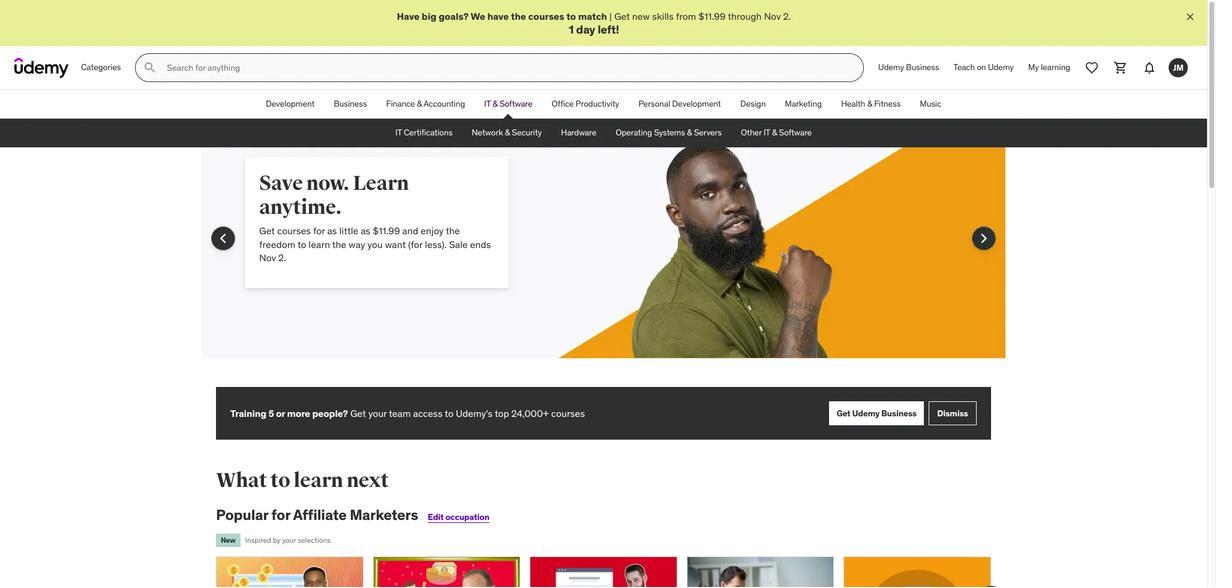 Task type: vqa. For each thing, say whether or not it's contained in the screenshot.
Your
yes



Task type: locate. For each thing, give the bounding box(es) containing it.
submit search image
[[143, 61, 157, 75]]

(for
[[408, 239, 423, 251]]

1 vertical spatial nov
[[259, 252, 276, 264]]

udemy business
[[878, 62, 939, 73]]

as left little
[[327, 225, 337, 237]]

the up the sale
[[446, 225, 460, 237]]

affiliate
[[293, 506, 347, 525]]

way
[[349, 239, 365, 251]]

development inside personal development link
[[672, 99, 721, 109]]

now.
[[306, 171, 349, 196]]

ends
[[470, 239, 491, 251]]

freedom
[[259, 239, 295, 251]]

occupation
[[445, 512, 489, 523]]

business left finance
[[334, 99, 367, 109]]

1 horizontal spatial $11.99
[[698, 10, 726, 22]]

development inside development link
[[266, 99, 315, 109]]

business left "dismiss"
[[881, 408, 917, 419]]

through
[[728, 10, 762, 22]]

it
[[484, 99, 491, 109], [395, 127, 402, 138], [764, 127, 770, 138]]

& for fitness
[[867, 99, 872, 109]]

it right "other"
[[764, 127, 770, 138]]

1 horizontal spatial for
[[313, 225, 325, 237]]

sale
[[449, 239, 468, 251]]

we
[[471, 10, 485, 22]]

udemy image
[[14, 58, 69, 78]]

operating
[[616, 127, 652, 138]]

& right health
[[867, 99, 872, 109]]

security
[[512, 127, 542, 138]]

& left servers
[[687, 127, 692, 138]]

0 horizontal spatial 2.
[[278, 252, 286, 264]]

team
[[389, 408, 411, 420]]

business up music at top right
[[906, 62, 939, 73]]

people?
[[312, 408, 348, 420]]

2 vertical spatial the
[[332, 239, 346, 251]]

1 horizontal spatial your
[[368, 408, 387, 420]]

$11.99 inside have big goals? we have the courses to match | get new skills from $11.99 through nov 2. 1 day left!
[[698, 10, 726, 22]]

1 horizontal spatial nov
[[764, 10, 781, 22]]

1 vertical spatial your
[[282, 536, 296, 545]]

learn left way
[[309, 239, 330, 251]]

for
[[313, 225, 325, 237], [271, 506, 290, 525]]

1 vertical spatial courses
[[277, 225, 311, 237]]

personal development link
[[629, 90, 731, 119]]

nov down freedom
[[259, 252, 276, 264]]

edit occupation button
[[428, 512, 489, 523]]

1 vertical spatial the
[[446, 225, 460, 237]]

certifications
[[404, 127, 453, 138]]

2. inside have big goals? we have the courses to match | get new skills from $11.99 through nov 2. 1 day left!
[[783, 10, 791, 22]]

for left little
[[313, 225, 325, 237]]

2 vertical spatial courses
[[551, 408, 585, 420]]

it & software link
[[475, 90, 542, 119]]

next image
[[974, 229, 994, 248]]

office productivity link
[[542, 90, 629, 119]]

2. inside save now. learn anytime. get courses for as little as $11.99 and enjoy the freedom to learn the way you want (for less). sale ends nov 2.
[[278, 252, 286, 264]]

less).
[[425, 239, 447, 251]]

0 horizontal spatial development
[[266, 99, 315, 109]]

software up network & security
[[500, 99, 532, 109]]

have
[[487, 10, 509, 22]]

5
[[268, 408, 274, 420]]

fitness
[[874, 99, 901, 109]]

to right freedom
[[298, 239, 306, 251]]

dismiss button
[[929, 402, 977, 426]]

business
[[906, 62, 939, 73], [334, 99, 367, 109], [881, 408, 917, 419]]

hardware
[[561, 127, 596, 138]]

shopping cart with 0 items image
[[1114, 61, 1128, 75]]

0 vertical spatial learn
[[309, 239, 330, 251]]

2 vertical spatial business
[[881, 408, 917, 419]]

1 vertical spatial 2.
[[278, 252, 286, 264]]

0 vertical spatial courses
[[528, 10, 564, 22]]

learn up popular for affiliate marketers
[[294, 469, 343, 494]]

0 horizontal spatial your
[[282, 536, 296, 545]]

it & software
[[484, 99, 532, 109]]

your
[[368, 408, 387, 420], [282, 536, 296, 545]]

Search for anything text field
[[165, 58, 849, 78]]

courses up freedom
[[277, 225, 311, 237]]

0 vertical spatial 2.
[[783, 10, 791, 22]]

0 vertical spatial nov
[[764, 10, 781, 22]]

network & security
[[472, 127, 542, 138]]

2. down freedom
[[278, 252, 286, 264]]

hardware link
[[551, 119, 606, 148]]

0 vertical spatial the
[[511, 10, 526, 22]]

courses left match
[[528, 10, 564, 22]]

learn
[[309, 239, 330, 251], [294, 469, 343, 494]]

1 horizontal spatial software
[[779, 127, 812, 138]]

2 as from the left
[[361, 225, 370, 237]]

& left security
[[505, 127, 510, 138]]

the right have
[[511, 10, 526, 22]]

0 vertical spatial software
[[500, 99, 532, 109]]

to inside have big goals? we have the courses to match | get new skills from $11.99 through nov 2. 1 day left!
[[566, 10, 576, 22]]

teach on udemy link
[[946, 54, 1021, 82]]

&
[[417, 99, 422, 109], [493, 99, 498, 109], [867, 99, 872, 109], [505, 127, 510, 138], [687, 127, 692, 138], [772, 127, 777, 138]]

& right finance
[[417, 99, 422, 109]]

1 horizontal spatial it
[[484, 99, 491, 109]]

24,000+
[[511, 408, 549, 420]]

1 vertical spatial $11.99
[[373, 225, 400, 237]]

1 horizontal spatial 2.
[[783, 10, 791, 22]]

network
[[472, 127, 503, 138]]

more
[[287, 408, 310, 420]]

0 horizontal spatial as
[[327, 225, 337, 237]]

get inside save now. learn anytime. get courses for as little as $11.99 and enjoy the freedom to learn the way you want (for less). sale ends nov 2.
[[259, 225, 275, 237]]

get udemy business
[[837, 408, 917, 419]]

& up network
[[493, 99, 498, 109]]

jm
[[1173, 62, 1184, 73]]

for up by
[[271, 506, 290, 525]]

access
[[413, 408, 443, 420]]

it certifications link
[[386, 119, 462, 148]]

courses right 24,000+
[[551, 408, 585, 420]]

as up way
[[361, 225, 370, 237]]

office
[[552, 99, 574, 109]]

software down marketing "link"
[[779, 127, 812, 138]]

learn inside save now. learn anytime. get courses for as little as $11.99 and enjoy the freedom to learn the way you want (for less). sale ends nov 2.
[[309, 239, 330, 251]]

your right by
[[282, 536, 296, 545]]

operating systems & servers link
[[606, 119, 731, 148]]

training 5 or more people? get your team access to udemy's top 24,000+ courses
[[230, 408, 585, 420]]

2 horizontal spatial the
[[511, 10, 526, 22]]

business inside 'link'
[[334, 99, 367, 109]]

2 horizontal spatial it
[[764, 127, 770, 138]]

music link
[[910, 90, 951, 119]]

courses inside have big goals? we have the courses to match | get new skills from $11.99 through nov 2. 1 day left!
[[528, 10, 564, 22]]

nov
[[764, 10, 781, 22], [259, 252, 276, 264]]

it up network
[[484, 99, 491, 109]]

design
[[740, 99, 766, 109]]

0 horizontal spatial for
[[271, 506, 290, 525]]

personal development
[[638, 99, 721, 109]]

the down little
[[332, 239, 346, 251]]

$11.99 up want
[[373, 225, 400, 237]]

your left team
[[368, 408, 387, 420]]

get inside get udemy business link
[[837, 408, 850, 419]]

other
[[741, 127, 762, 138]]

to right what
[[270, 469, 290, 494]]

udemy
[[878, 62, 904, 73], [988, 62, 1014, 73], [852, 408, 880, 419]]

productivity
[[576, 99, 619, 109]]

1 vertical spatial business
[[334, 99, 367, 109]]

0 horizontal spatial nov
[[259, 252, 276, 264]]

music
[[920, 99, 941, 109]]

2. right the through
[[783, 10, 791, 22]]

2.
[[783, 10, 791, 22], [278, 252, 286, 264]]

big
[[422, 10, 437, 22]]

0 vertical spatial your
[[368, 408, 387, 420]]

1 vertical spatial software
[[779, 127, 812, 138]]

0 horizontal spatial software
[[500, 99, 532, 109]]

$11.99 right the from
[[698, 10, 726, 22]]

2 development from the left
[[672, 99, 721, 109]]

skills
[[652, 10, 674, 22]]

as
[[327, 225, 337, 237], [361, 225, 370, 237]]

nov right the through
[[764, 10, 781, 22]]

& inside "link"
[[505, 127, 510, 138]]

0 horizontal spatial it
[[395, 127, 402, 138]]

0 vertical spatial $11.99
[[698, 10, 726, 22]]

0 horizontal spatial $11.99
[[373, 225, 400, 237]]

save
[[259, 171, 303, 196]]

it down finance
[[395, 127, 402, 138]]

get udemy business link
[[829, 402, 924, 426]]

edit
[[428, 512, 444, 523]]

get
[[614, 10, 630, 22], [259, 225, 275, 237], [350, 408, 366, 420], [837, 408, 850, 419]]

carousel element
[[202, 119, 1006, 388]]

categories
[[81, 62, 121, 73]]

0 horizontal spatial the
[[332, 239, 346, 251]]

match
[[578, 10, 607, 22]]

1 horizontal spatial as
[[361, 225, 370, 237]]

0 vertical spatial for
[[313, 225, 325, 237]]

& for accounting
[[417, 99, 422, 109]]

courses
[[528, 10, 564, 22], [277, 225, 311, 237], [551, 408, 585, 420]]

1 horizontal spatial development
[[672, 99, 721, 109]]

courses inside save now. learn anytime. get courses for as little as $11.99 and enjoy the freedom to learn the way you want (for less). sale ends nov 2.
[[277, 225, 311, 237]]

1 development from the left
[[266, 99, 315, 109]]

to up the 1
[[566, 10, 576, 22]]



Task type: describe. For each thing, give the bounding box(es) containing it.
dismiss
[[937, 408, 968, 419]]

design link
[[731, 90, 775, 119]]

operating systems & servers
[[616, 127, 722, 138]]

systems
[[654, 127, 685, 138]]

finance & accounting link
[[376, 90, 475, 119]]

what
[[216, 469, 267, 494]]

close image
[[1184, 11, 1196, 23]]

the inside have big goals? we have the courses to match | get new skills from $11.99 through nov 2. 1 day left!
[[511, 10, 526, 22]]

to inside save now. learn anytime. get courses for as little as $11.99 and enjoy the freedom to learn the way you want (for less). sale ends nov 2.
[[298, 239, 306, 251]]

|
[[609, 10, 612, 22]]

top
[[495, 408, 509, 420]]

software inside other it & software link
[[779, 127, 812, 138]]

marketers
[[350, 506, 418, 525]]

development link
[[256, 90, 324, 119]]

it for it certifications
[[395, 127, 402, 138]]

on
[[977, 62, 986, 73]]

& for security
[[505, 127, 510, 138]]

1 horizontal spatial the
[[446, 225, 460, 237]]

& right "other"
[[772, 127, 777, 138]]

nov inside save now. learn anytime. get courses for as little as $11.99 and enjoy the freedom to learn the way you want (for less). sale ends nov 2.
[[259, 252, 276, 264]]

wishlist image
[[1085, 61, 1099, 75]]

notifications image
[[1142, 61, 1157, 75]]

$11.99 inside save now. learn anytime. get courses for as little as $11.99 and enjoy the freedom to learn the way you want (for less). sale ends nov 2.
[[373, 225, 400, 237]]

network & security link
[[462, 119, 551, 148]]

new
[[632, 10, 650, 22]]

it for it & software
[[484, 99, 491, 109]]

popular
[[216, 506, 268, 525]]

accounting
[[424, 99, 465, 109]]

teach
[[954, 62, 975, 73]]

next
[[347, 469, 389, 494]]

udemy business link
[[871, 54, 946, 82]]

previous image
[[214, 229, 233, 248]]

new
[[221, 536, 236, 545]]

marketing
[[785, 99, 822, 109]]

have
[[397, 10, 420, 22]]

other it & software link
[[731, 119, 821, 148]]

for inside save now. learn anytime. get courses for as little as $11.99 and enjoy the freedom to learn the way you want (for less). sale ends nov 2.
[[313, 225, 325, 237]]

edit occupation
[[428, 512, 489, 523]]

1 as from the left
[[327, 225, 337, 237]]

health & fitness link
[[831, 90, 910, 119]]

0 vertical spatial business
[[906, 62, 939, 73]]

1 vertical spatial learn
[[294, 469, 343, 494]]

have big goals? we have the courses to match | get new skills from $11.99 through nov 2. 1 day left!
[[397, 10, 791, 37]]

little
[[339, 225, 358, 237]]

jm link
[[1164, 54, 1193, 82]]

left!
[[598, 22, 619, 37]]

my learning link
[[1021, 54, 1078, 82]]

inspired by your selections
[[245, 536, 331, 545]]

business link
[[324, 90, 376, 119]]

1
[[569, 22, 574, 37]]

teach on udemy
[[954, 62, 1014, 73]]

learning
[[1041, 62, 1070, 73]]

1 vertical spatial for
[[271, 506, 290, 525]]

enjoy
[[421, 225, 444, 237]]

it certifications
[[395, 127, 453, 138]]

personal
[[638, 99, 670, 109]]

health & fitness
[[841, 99, 901, 109]]

categories button
[[74, 54, 128, 82]]

finance
[[386, 99, 415, 109]]

popular for affiliate marketers
[[216, 506, 418, 525]]

anytime.
[[259, 195, 342, 220]]

day
[[576, 22, 595, 37]]

udemy's
[[456, 408, 493, 420]]

save now. learn anytime. get courses for as little as $11.99 and enjoy the freedom to learn the way you want (for less). sale ends nov 2.
[[259, 171, 491, 264]]

marketing link
[[775, 90, 831, 119]]

by
[[273, 536, 281, 545]]

training
[[230, 408, 266, 420]]

to right access
[[445, 408, 453, 420]]

learn
[[353, 171, 409, 196]]

other it & software
[[741, 127, 812, 138]]

or
[[276, 408, 285, 420]]

finance & accounting
[[386, 99, 465, 109]]

inspired
[[245, 536, 271, 545]]

what to learn next
[[216, 469, 389, 494]]

nov inside have big goals? we have the courses to match | get new skills from $11.99 through nov 2. 1 day left!
[[764, 10, 781, 22]]

goals?
[[439, 10, 469, 22]]

you
[[367, 239, 383, 251]]

software inside it & software link
[[500, 99, 532, 109]]

and
[[402, 225, 418, 237]]

get inside have big goals? we have the courses to match | get new skills from $11.99 through nov 2. 1 day left!
[[614, 10, 630, 22]]

my learning
[[1028, 62, 1070, 73]]

& for software
[[493, 99, 498, 109]]

office productivity
[[552, 99, 619, 109]]

servers
[[694, 127, 722, 138]]



